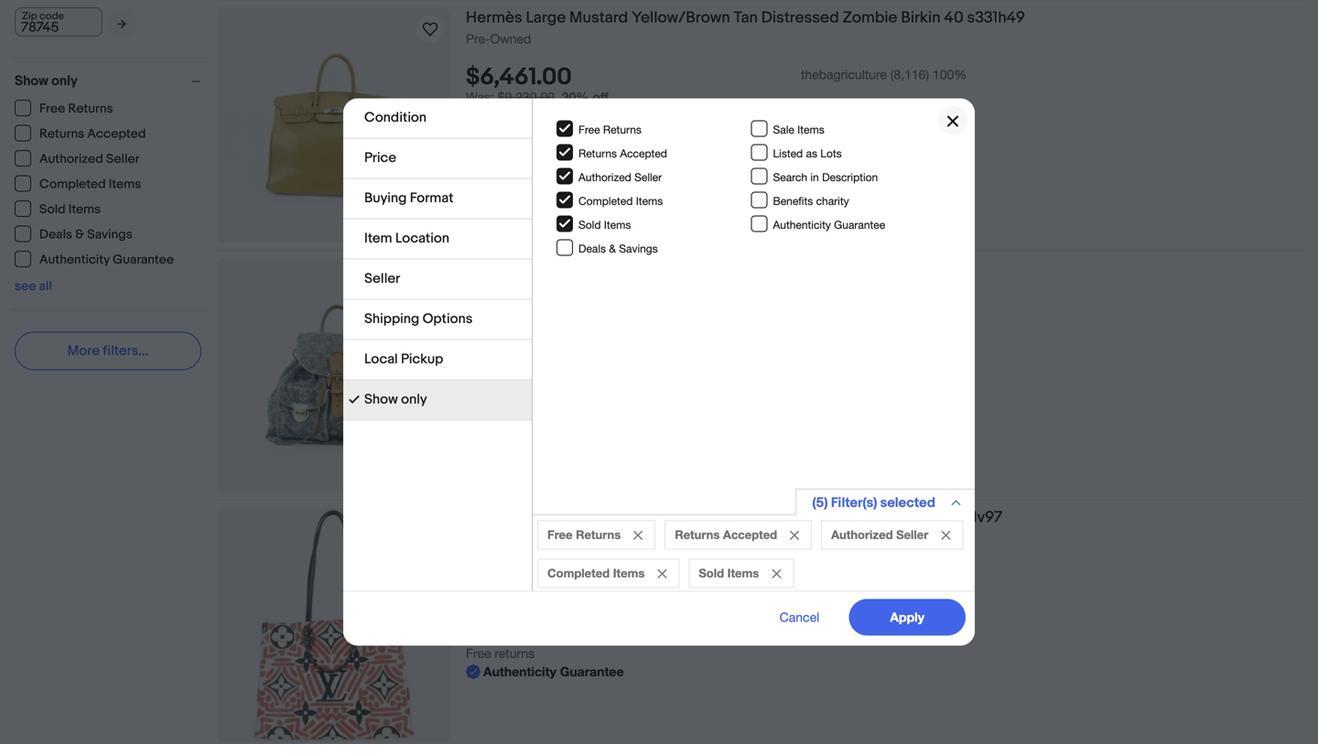 Task type: locate. For each thing, give the bounding box(es) containing it.
1 horizontal spatial deals
[[579, 242, 606, 255]]

crafty
[[732, 508, 776, 527]]

authorized up 'completed items' link
[[39, 152, 103, 167]]

1 best from the top
[[481, 108, 507, 123]]

2 vertical spatial authorized seller
[[832, 528, 929, 542]]

pre-
[[466, 31, 490, 46], [466, 281, 490, 296]]

1 owned from the top
[[490, 31, 531, 46]]

0
[[466, 591, 473, 606]]

deals & savings link
[[15, 226, 133, 243]]

or down was: on the left
[[466, 108, 478, 123]]

guarantee down off
[[560, 163, 624, 178]]

offer down '6h'
[[511, 360, 539, 375]]

1 vertical spatial best
[[481, 360, 507, 375]]

completed down authorized seller link
[[39, 177, 106, 192]]

hermès large mustard yellow/brown tan distressed zombie birkin 40 s331h49 pre-owned
[[466, 8, 1026, 46]]

None text field
[[15, 7, 103, 37]]

0 vertical spatial accepted
[[87, 126, 146, 142]]

guarantee inside thebagriculture (8,116) 100% was: $9,230.00 30% off or best offer free shipping free returns authenticity guarantee 27 watchers
[[560, 163, 624, 178]]

0 vertical spatial authenticity guarantee
[[773, 218, 886, 231]]

owned up $5,370.00
[[490, 281, 531, 296]]

shipping
[[495, 126, 544, 141], [495, 378, 544, 393]]

free returns up the returns accepted link
[[39, 101, 113, 117]]

seller inside authorized seller link
[[106, 152, 139, 167]]

limited
[[562, 508, 615, 527]]

shipping
[[364, 311, 420, 327]]

only up the free returns link
[[51, 73, 78, 89]]

0 vertical spatial returns accepted
[[39, 126, 146, 142]]

gm left 2way
[[847, 508, 872, 527]]

left inside 6h 38m left or best offer free shipping free returns
[[560, 341, 579, 356]]

1 offer from the top
[[511, 108, 539, 123]]

1 vertical spatial left
[[553, 591, 572, 606]]

completed down authenticity guarantee text box at the left top
[[579, 194, 633, 207]]

sold up deals & savings link
[[39, 202, 66, 217]]

offer inside thebagriculture (8,116) 100% was: $9,230.00 30% off or best offer free shipping free returns authenticity guarantee 27 watchers
[[511, 108, 539, 123]]

2 vertical spatial sold
[[699, 566, 724, 581]]

returns accepted
[[39, 126, 146, 142], [579, 147, 668, 160], [675, 528, 778, 542]]

authenticity guarantee
[[773, 218, 886, 231], [39, 252, 174, 268]]

6h
[[512, 341, 527, 356]]

pre- inside louis vuitton  monogram denim sac a dos gm backpack 934lvs415 pre-owned
[[466, 281, 490, 296]]

louis vuitton  monogram denim sac a dos gm backpack 934lvs415 pre-owned
[[466, 258, 942, 296]]

authorized down filter(s)
[[832, 528, 893, 542]]

2 vertical spatial free returns
[[548, 528, 621, 542]]

tab list
[[343, 98, 532, 421]]

0 horizontal spatial monogram
[[562, 258, 639, 277]]

completed items
[[39, 177, 141, 192], [579, 194, 663, 207], [548, 566, 645, 581]]

offer down $9,230.00
[[511, 108, 539, 123]]

shipping down $9,230.00
[[495, 126, 544, 141]]

1 vertical spatial pre-
[[466, 281, 490, 296]]

deals down sold items link
[[39, 227, 72, 243]]

2 louis from the top
[[466, 508, 504, 527]]

tan
[[734, 8, 758, 27]]

1 vertical spatial sold
[[579, 218, 601, 231]]

0 vertical spatial vuitton
[[507, 258, 558, 277]]

returns inside 6h 38m left or best offer free shipping free returns
[[495, 396, 535, 411]]

items up the denim
[[636, 194, 663, 207]]

listed
[[773, 147, 803, 160]]

returns accepted down louis vuitton limited red monogram crafty onthego gm 2way tote 910lv97
[[675, 528, 778, 542]]

dialog
[[0, 0, 1319, 745]]

0 horizontal spatial savings
[[87, 227, 133, 243]]

1 vertical spatial sold items
[[579, 218, 631, 231]]

(today
[[576, 591, 615, 606]]

guarantee inside free returns authenticity guarantee
[[560, 665, 624, 680]]

Authenticity Guarantee text field
[[466, 161, 624, 180]]

denim
[[643, 258, 689, 277]]

$9,230.00
[[498, 89, 555, 105]]

louis for louis vuitton limited red monogram crafty onthego gm 2way tote 910lv97
[[466, 508, 504, 527]]

vuitton inside louis vuitton  monogram denim sac a dos gm backpack 934lvs415 pre-owned
[[507, 258, 558, 277]]

pre- down "hermès" on the left of page
[[466, 31, 490, 46]]

2way
[[876, 508, 912, 527]]

owned inside hermès large mustard yellow/brown tan distressed zombie birkin 40 s331h49 pre-owned
[[490, 31, 531, 46]]

1 vertical spatial or
[[466, 360, 478, 375]]

1 horizontal spatial show
[[364, 391, 398, 408]]

deals & savings up the denim
[[579, 242, 658, 255]]

0 bids · 7h 9m left (today 05:16 pm)
[[466, 591, 679, 606]]

more
[[67, 343, 100, 359]]

9m
[[530, 591, 549, 606]]

0 vertical spatial completed
[[39, 177, 106, 192]]

deals & savings inside dialog
[[579, 242, 658, 255]]

1 vertical spatial show only
[[364, 391, 427, 408]]

1 horizontal spatial accepted
[[620, 147, 668, 160]]

1 vertical spatial authorized seller
[[579, 171, 662, 183]]

2 best from the top
[[481, 360, 507, 375]]

(5) filter(s) selected
[[813, 495, 936, 511]]

3 returns from the top
[[495, 646, 535, 661]]

1 vuitton from the top
[[507, 258, 558, 277]]

shipping down '6h'
[[495, 378, 544, 393]]

returns inside thebagriculture (8,116) 100% was: $9,230.00 30% off or best offer free shipping free returns authenticity guarantee 27 watchers
[[495, 144, 535, 160]]

louis inside louis vuitton  monogram denim sac a dos gm backpack 934lvs415 pre-owned
[[466, 258, 504, 277]]

vuitton up $5,370.00
[[507, 258, 558, 277]]

1 vertical spatial show
[[364, 391, 398, 408]]

guarantee down the charity
[[834, 218, 886, 231]]

louis up the $6,150.00
[[466, 508, 504, 527]]

sold right remove filter - show only - completed items icon
[[699, 566, 724, 581]]

authorized seller link
[[15, 150, 140, 167]]

vuitton left limited
[[507, 508, 558, 527]]

authenticity guarantee down the charity
[[773, 218, 886, 231]]

monogram left the denim
[[562, 258, 639, 277]]

guarantee down deals & savings link
[[113, 252, 174, 268]]

completed items up the denim
[[579, 194, 663, 207]]

1 vertical spatial authorized
[[579, 171, 632, 183]]

returns
[[495, 144, 535, 160], [495, 396, 535, 411], [495, 646, 535, 661]]

completed
[[39, 177, 106, 192], [579, 194, 633, 207], [548, 566, 610, 581]]

items left remove filter - show only - sold items icon
[[728, 566, 759, 581]]

0 vertical spatial louis
[[466, 258, 504, 277]]

free returns down limited
[[548, 528, 621, 542]]

0 vertical spatial sold
[[39, 202, 66, 217]]

or
[[466, 108, 478, 123], [466, 360, 478, 375]]

show up the free returns link
[[15, 73, 48, 89]]

0 horizontal spatial show
[[15, 73, 48, 89]]

0 horizontal spatial authenticity guarantee
[[39, 252, 174, 268]]

completed items down authorized seller link
[[39, 177, 141, 192]]

louis up the options
[[466, 258, 504, 277]]

completed items link
[[15, 175, 142, 192]]

filter applied image
[[349, 394, 360, 405]]

sold items up deals & savings link
[[39, 202, 101, 217]]

authorized seller up 'completed items' link
[[39, 152, 139, 167]]

1 vertical spatial owned
[[490, 281, 531, 296]]

returns up authenticity guarantee text box at the left top
[[495, 144, 535, 160]]

free returns
[[39, 101, 113, 117], [579, 123, 642, 136], [548, 528, 621, 542]]

accepted
[[87, 126, 146, 142], [620, 147, 668, 160], [723, 528, 778, 542]]

0 horizontal spatial accepted
[[87, 126, 146, 142]]

0 vertical spatial authorized
[[39, 152, 103, 167]]

description
[[822, 171, 878, 183]]

0 vertical spatial returns
[[495, 144, 535, 160]]

1 vertical spatial louis
[[466, 508, 504, 527]]

0 vertical spatial monogram
[[562, 258, 639, 277]]

savings inside deals & savings link
[[87, 227, 133, 243]]

0 vertical spatial authorized seller
[[39, 152, 139, 167]]

1 vertical spatial returns
[[495, 396, 535, 411]]

0 horizontal spatial only
[[51, 73, 78, 89]]

1 or from the top
[[466, 108, 478, 123]]

2 horizontal spatial authorized
[[832, 528, 893, 542]]

free returns down off
[[579, 123, 642, 136]]

0 horizontal spatial returns accepted
[[39, 126, 146, 142]]

guarantee
[[560, 163, 624, 178], [834, 218, 886, 231], [113, 252, 174, 268], [560, 665, 624, 680]]

owned inside louis vuitton  monogram denim sac a dos gm backpack 934lvs415 pre-owned
[[490, 281, 531, 296]]

0 vertical spatial left
[[560, 341, 579, 356]]

free inside free returns authenticity guarantee
[[466, 646, 491, 661]]

completed items up (today
[[548, 566, 645, 581]]

6h 38m left or best offer free shipping free returns
[[466, 341, 579, 411]]

authenticity guarantee down deals & savings link
[[39, 252, 174, 268]]

2 offer from the top
[[511, 360, 539, 375]]

items down authorized seller link
[[109, 177, 141, 192]]

1 shipping from the top
[[495, 126, 544, 141]]

deals
[[39, 227, 72, 243], [579, 242, 606, 255]]

sale items
[[773, 123, 825, 136]]

(5) filter(s) selected button
[[795, 489, 975, 516]]

authorized seller down off
[[579, 171, 662, 183]]

2 vertical spatial sold items
[[699, 566, 759, 581]]

0 vertical spatial best
[[481, 108, 507, 123]]

1 vertical spatial returns accepted
[[579, 147, 668, 160]]

best down $5,370.00
[[481, 360, 507, 375]]

1 horizontal spatial deals & savings
[[579, 242, 658, 255]]

0 vertical spatial shipping
[[495, 126, 544, 141]]

deals & savings up authenticity guarantee link
[[39, 227, 133, 243]]

authenticity up watchers
[[484, 163, 557, 178]]

authorized seller down 2way
[[832, 528, 929, 542]]

2 shipping from the top
[[495, 378, 544, 393]]

guarantee down (today
[[560, 665, 624, 680]]

0 horizontal spatial sold items
[[39, 202, 101, 217]]

in
[[811, 171, 819, 183]]

0 vertical spatial show only
[[15, 73, 78, 89]]

or inside thebagriculture (8,116) 100% was: $9,230.00 30% off or best offer free shipping free returns authenticity guarantee 27 watchers
[[466, 108, 478, 123]]

returns up authenticity guarantee text field
[[495, 646, 535, 661]]

returns up authenticity guarantee text box at the left top
[[579, 147, 617, 160]]

934lvs415
[[871, 258, 942, 277]]

2 horizontal spatial sold
[[699, 566, 724, 581]]

items up as at the right top of page
[[798, 123, 825, 136]]

authorized seller
[[39, 152, 139, 167], [579, 171, 662, 183], [832, 528, 929, 542]]

sold
[[39, 202, 66, 217], [579, 218, 601, 231], [699, 566, 724, 581]]

authenticity down "benefits" at the top
[[773, 218, 831, 231]]

sold items down authenticity guarantee text box at the left top
[[579, 218, 631, 231]]

best down was: on the left
[[481, 108, 507, 123]]

watchers
[[484, 181, 540, 196]]

·
[[505, 591, 508, 606]]

deals down authenticity guarantee text box at the left top
[[579, 242, 606, 255]]

1 returns from the top
[[495, 144, 535, 160]]

sold down authenticity guarantee text box at the left top
[[579, 218, 601, 231]]

returns down the free returns link
[[39, 126, 84, 142]]

authenticity
[[484, 163, 557, 178], [773, 218, 831, 231], [39, 252, 110, 268], [484, 665, 557, 680]]

best
[[481, 108, 507, 123], [481, 360, 507, 375]]

1 vertical spatial completed
[[579, 194, 633, 207]]

0 vertical spatial offer
[[511, 108, 539, 123]]

dialog containing condition
[[0, 0, 1319, 745]]

1 horizontal spatial monogram
[[651, 508, 729, 527]]

authenticity down deals & savings link
[[39, 252, 110, 268]]

pre- inside hermès large mustard yellow/brown tan distressed zombie birkin 40 s331h49 pre-owned
[[466, 31, 490, 46]]

2 vuitton from the top
[[507, 508, 558, 527]]

completed up 0 bids · 7h 9m left (today 05:16 pm)
[[548, 566, 610, 581]]

show only down local pickup
[[364, 391, 427, 408]]

left right 38m
[[560, 341, 579, 356]]

watch hermès large mustard yellow/brown tan distressed zombie birkin 40 s331h49 image
[[419, 18, 441, 40]]

show right filter applied icon
[[364, 391, 398, 408]]

1 vertical spatial only
[[401, 391, 427, 408]]

show only up the free returns link
[[15, 73, 78, 89]]

left right 9m
[[553, 591, 572, 606]]

tab list containing condition
[[343, 98, 532, 421]]

show
[[15, 73, 48, 89], [364, 391, 398, 408]]

0 vertical spatial or
[[466, 108, 478, 123]]

left
[[560, 341, 579, 356], [553, 591, 572, 606]]

1 vertical spatial authenticity guarantee
[[39, 252, 174, 268]]

shipping inside 6h 38m left or best offer free shipping free returns
[[495, 378, 544, 393]]

louis vuitton limited red monogram crafty onthego gm 2way tote 910lv97 heading
[[466, 508, 1003, 527]]

savings up the denim
[[619, 242, 658, 255]]

pre- up the options
[[466, 281, 490, 296]]

savings up authenticity guarantee link
[[87, 227, 133, 243]]

zombie
[[843, 8, 898, 27]]

returns accepted up authorized seller link
[[39, 126, 146, 142]]

lots
[[821, 147, 842, 160]]

0 horizontal spatial deals
[[39, 227, 72, 243]]

authenticity guarantee inside authenticity guarantee link
[[39, 252, 174, 268]]

returns inside free returns authenticity guarantee
[[495, 646, 535, 661]]

1 vertical spatial shipping
[[495, 378, 544, 393]]

monogram right red
[[651, 508, 729, 527]]

gm inside louis vuitton  monogram denim sac a dos gm backpack 934lvs415 pre-owned
[[767, 258, 793, 277]]

authenticity inside thebagriculture (8,116) 100% was: $9,230.00 30% off or best offer free shipping free returns authenticity guarantee 27 watchers
[[484, 163, 557, 178]]

sac
[[693, 258, 720, 277]]

seller
[[106, 152, 139, 167], [635, 171, 662, 183], [364, 271, 400, 287], [897, 528, 929, 542]]

returns
[[68, 101, 113, 117], [603, 123, 642, 136], [39, 126, 84, 142], [579, 147, 617, 160], [576, 528, 621, 542], [675, 528, 720, 542]]

30%
[[562, 89, 589, 105]]

remove filter - show only - free returns image
[[634, 531, 643, 540]]

savings inside dialog
[[619, 242, 658, 255]]

1 horizontal spatial returns accepted
[[579, 147, 668, 160]]

owned down "hermès" on the left of page
[[490, 31, 531, 46]]

selected
[[881, 495, 936, 511]]

2 vertical spatial returns
[[495, 646, 535, 661]]

Authenticity Guarantee text field
[[466, 663, 624, 682]]

only
[[51, 73, 78, 89], [401, 391, 427, 408]]

sold items left remove filter - show only - sold items icon
[[699, 566, 759, 581]]

0 horizontal spatial authorized seller
[[39, 152, 139, 167]]

vuitton for limited
[[507, 508, 558, 527]]

1 vertical spatial offer
[[511, 360, 539, 375]]

2 vertical spatial returns accepted
[[675, 528, 778, 542]]

0 vertical spatial completed items
[[39, 177, 141, 192]]

savings
[[87, 227, 133, 243], [619, 242, 658, 255]]

0 vertical spatial gm
[[767, 258, 793, 277]]

pickup
[[401, 351, 444, 368]]

1 vertical spatial accepted
[[620, 147, 668, 160]]

free
[[39, 101, 65, 117], [579, 123, 600, 136], [466, 126, 491, 141], [466, 144, 491, 160], [466, 378, 491, 393], [466, 396, 491, 411], [548, 528, 573, 542], [466, 646, 491, 661]]

returns down '6h'
[[495, 396, 535, 411]]

items down 'completed items' link
[[68, 202, 101, 217]]

returns accepted down off
[[579, 147, 668, 160]]

1 vertical spatial completed items
[[579, 194, 663, 207]]

louis vuitton  monogram denim sac a dos gm backpack 934lvs415 heading
[[466, 258, 942, 277]]

2 returns from the top
[[495, 396, 535, 411]]

authenticity down the 7h
[[484, 665, 557, 680]]

sold items link
[[15, 201, 102, 217]]

1 louis from the top
[[466, 258, 504, 277]]

2 pre- from the top
[[466, 281, 490, 296]]

2 horizontal spatial accepted
[[723, 528, 778, 542]]

1 vertical spatial monogram
[[651, 508, 729, 527]]

vuitton
[[507, 258, 558, 277], [507, 508, 558, 527]]

authorized down off
[[579, 171, 632, 183]]

0 horizontal spatial gm
[[767, 258, 793, 277]]

1 horizontal spatial savings
[[619, 242, 658, 255]]

only down the pickup
[[401, 391, 427, 408]]

1 horizontal spatial authorized seller
[[579, 171, 662, 183]]

buying
[[364, 190, 407, 207]]

0 vertical spatial pre-
[[466, 31, 490, 46]]

location
[[395, 230, 450, 247]]

1 vertical spatial gm
[[847, 508, 872, 527]]

dos
[[735, 258, 764, 277]]

2 owned from the top
[[490, 281, 531, 296]]

2 or from the top
[[466, 360, 478, 375]]

items
[[798, 123, 825, 136], [109, 177, 141, 192], [636, 194, 663, 207], [68, 202, 101, 217], [604, 218, 631, 231], [613, 566, 645, 581], [728, 566, 759, 581]]

1 pre- from the top
[[466, 31, 490, 46]]

1 horizontal spatial show only
[[364, 391, 427, 408]]

1 vertical spatial vuitton
[[507, 508, 558, 527]]

returns up the returns accepted link
[[68, 101, 113, 117]]

gm right dos
[[767, 258, 793, 277]]

or up show only tab
[[466, 360, 478, 375]]

1 horizontal spatial only
[[401, 391, 427, 408]]

bids
[[477, 591, 501, 606]]

1 horizontal spatial authenticity guarantee
[[773, 218, 886, 231]]

yellow/brown
[[632, 8, 730, 27]]

1 horizontal spatial gm
[[847, 508, 872, 527]]

2 horizontal spatial returns accepted
[[675, 528, 778, 542]]

authorized
[[39, 152, 103, 167], [579, 171, 632, 183], [832, 528, 893, 542]]

hermès
[[466, 8, 523, 27]]

0 vertical spatial owned
[[490, 31, 531, 46]]

tab list inside dialog
[[343, 98, 532, 421]]



Task type: vqa. For each thing, say whether or not it's contained in the screenshot.
COMPLETED ITEMS to the bottom
yes



Task type: describe. For each thing, give the bounding box(es) containing it.
louis vuitton limited red monogram crafty onthego gm 2way tote 910lv97 image
[[252, 508, 416, 743]]

mustard
[[570, 8, 628, 27]]

owned for $6,461.00
[[490, 31, 531, 46]]

0 vertical spatial only
[[51, 73, 78, 89]]

910lv97
[[950, 508, 1003, 527]]

best inside 6h 38m left or best offer free shipping free returns
[[481, 360, 507, 375]]

2 vertical spatial completed
[[548, 566, 610, 581]]

louis vuitton  monogram denim sac a dos gm backpack 934lvs415 link
[[466, 258, 1304, 281]]

louis vuitton limited red monogram crafty onthego gm 2way tote 910lv97 link
[[466, 508, 1304, 531]]

charity
[[817, 194, 849, 207]]

returns down limited
[[576, 528, 621, 542]]

s331h49
[[968, 8, 1026, 27]]

show only tab
[[343, 381, 532, 421]]

listed as lots
[[773, 147, 842, 160]]

best inside thebagriculture (8,116) 100% was: $9,230.00 30% off or best offer free shipping free returns authenticity guarantee 27 watchers
[[481, 108, 507, 123]]

or inside 6h 38m left or best offer free shipping free returns
[[466, 360, 478, 375]]

more filters... button
[[15, 332, 201, 370]]

distressed
[[762, 8, 840, 27]]

red
[[618, 508, 647, 527]]

search in description
[[773, 171, 878, 183]]

0 vertical spatial show
[[15, 73, 48, 89]]

large
[[526, 8, 566, 27]]

sale
[[773, 123, 795, 136]]

free returns link
[[15, 100, 114, 117]]

1 vertical spatial free returns
[[579, 123, 642, 136]]

apply within filter image
[[117, 18, 126, 30]]

2 vertical spatial accepted
[[723, 528, 778, 542]]

27
[[466, 181, 480, 196]]

more filters...
[[67, 343, 149, 359]]

options
[[423, 311, 473, 327]]

benefits charity
[[773, 194, 849, 207]]

gm for backpack
[[767, 258, 793, 277]]

05:16
[[619, 591, 651, 606]]

returns down louis vuitton limited red monogram crafty onthego gm 2way tote 910lv97 heading at the bottom of page
[[675, 528, 720, 542]]

apply button
[[849, 599, 966, 636]]

item location
[[364, 230, 450, 247]]

vuitton for monogram
[[507, 258, 558, 277]]

format
[[410, 190, 454, 207]]

remove filter - show only - returns accepted image
[[790, 531, 800, 540]]

authenticity guarantee inside dialog
[[773, 218, 886, 231]]

louis vuitton  monogram denim sac a dos gm backpack 934lvs415 image
[[217, 297, 451, 454]]

was:
[[466, 89, 494, 105]]

louis vuitton limited red monogram crafty onthego gm 2way tote 910lv97
[[466, 508, 1003, 527]]

thebagriculture
[[801, 67, 887, 82]]

a
[[723, 258, 732, 277]]

monogram inside louis vuitton  monogram denim sac a dos gm backpack 934lvs415 pre-owned
[[562, 258, 639, 277]]

onthego
[[780, 508, 843, 527]]

owned for $5,370.00
[[490, 281, 531, 296]]

returns down off
[[603, 123, 642, 136]]

(8,116)
[[891, 67, 930, 82]]

0 horizontal spatial &
[[75, 227, 85, 243]]

1 horizontal spatial authorized
[[579, 171, 632, 183]]

item
[[364, 230, 392, 247]]

condition
[[364, 109, 427, 126]]

authorized seller inside authorized seller link
[[39, 152, 139, 167]]

100%
[[933, 67, 967, 82]]

7h
[[512, 591, 527, 606]]

guarantee inside dialog
[[834, 218, 886, 231]]

authenticity inside free returns authenticity guarantee
[[484, 665, 557, 680]]

cancel button
[[760, 599, 840, 636]]

items down authenticity guarantee text box at the left top
[[604, 218, 631, 231]]

show inside tab
[[364, 391, 398, 408]]

1 horizontal spatial sold items
[[579, 218, 631, 231]]

pre- for $5,370.00
[[466, 281, 490, 296]]

pre- for $6,461.00
[[466, 31, 490, 46]]

38m
[[530, 341, 556, 356]]

1 horizontal spatial sold
[[579, 218, 601, 231]]

filters...
[[103, 343, 149, 359]]

2 horizontal spatial sold items
[[699, 566, 759, 581]]

as
[[806, 147, 818, 160]]

$6,150.00
[[466, 563, 570, 592]]

0 vertical spatial free returns
[[39, 101, 113, 117]]

off
[[593, 89, 609, 105]]

louis for louis vuitton  monogram denim sac a dos gm backpack 934lvs415 pre-owned
[[466, 258, 504, 277]]

show only inside tab
[[364, 391, 427, 408]]

items up 05:16
[[613, 566, 645, 581]]

(5)
[[813, 495, 828, 511]]

hermès large mustard yellow/brown tan distressed zombie birkin 40 s331h49 link
[[466, 8, 1304, 31]]

local pickup
[[364, 351, 444, 368]]

only inside tab
[[401, 391, 427, 408]]

free returns authenticity guarantee
[[466, 646, 624, 680]]

see all
[[15, 279, 52, 294]]

tote
[[915, 508, 946, 527]]

shipping options
[[364, 311, 473, 327]]

remove filter - show only - completed items image
[[658, 570, 667, 579]]

pm)
[[655, 591, 679, 606]]

shipping inside thebagriculture (8,116) 100% was: $9,230.00 30% off or best offer free shipping free returns authenticity guarantee 27 watchers
[[495, 126, 544, 141]]

2 vertical spatial completed items
[[548, 566, 645, 581]]

filter(s)
[[831, 495, 878, 511]]

$6,461.00
[[466, 63, 572, 92]]

authenticity inside dialog
[[773, 218, 831, 231]]

hermès large mustard yellow/brown tan distressed zombie birkin 40 s331h49 heading
[[466, 8, 1026, 27]]

remove filter - show only - sold items image
[[772, 570, 781, 579]]

0 horizontal spatial deals & savings
[[39, 227, 133, 243]]

40
[[944, 8, 964, 27]]

$5,370.00
[[466, 313, 576, 342]]

see all button
[[15, 279, 52, 294]]

birkin
[[901, 8, 941, 27]]

0 vertical spatial sold items
[[39, 202, 101, 217]]

backpack
[[797, 258, 867, 277]]

search
[[773, 171, 808, 183]]

see
[[15, 279, 36, 294]]

1 horizontal spatial &
[[609, 242, 616, 255]]

0 horizontal spatial show only
[[15, 73, 78, 89]]

cancel
[[780, 610, 820, 625]]

thebagriculture (8,116) 100% was: $9,230.00 30% off or best offer free shipping free returns authenticity guarantee 27 watchers
[[466, 67, 967, 196]]

apply
[[891, 610, 925, 625]]

gm for 2way
[[847, 508, 872, 527]]

authenticity guarantee link
[[15, 251, 175, 268]]

hermès large mustard yellow/brown tan distressed zombie birkin 40 s331h49 image
[[217, 47, 451, 204]]

offer inside 6h 38m left or best offer free shipping free returns
[[511, 360, 539, 375]]

buying format
[[364, 190, 454, 207]]

benefits
[[773, 194, 813, 207]]

deals inside dialog
[[579, 242, 606, 255]]

remove filter - show only - authorized seller image
[[942, 531, 951, 540]]

local
[[364, 351, 398, 368]]

2 horizontal spatial authorized seller
[[832, 528, 929, 542]]

2 vertical spatial authorized
[[832, 528, 893, 542]]

0 horizontal spatial sold
[[39, 202, 66, 217]]

0 horizontal spatial authorized
[[39, 152, 103, 167]]

show only button
[[15, 73, 209, 89]]

price
[[364, 150, 397, 166]]



